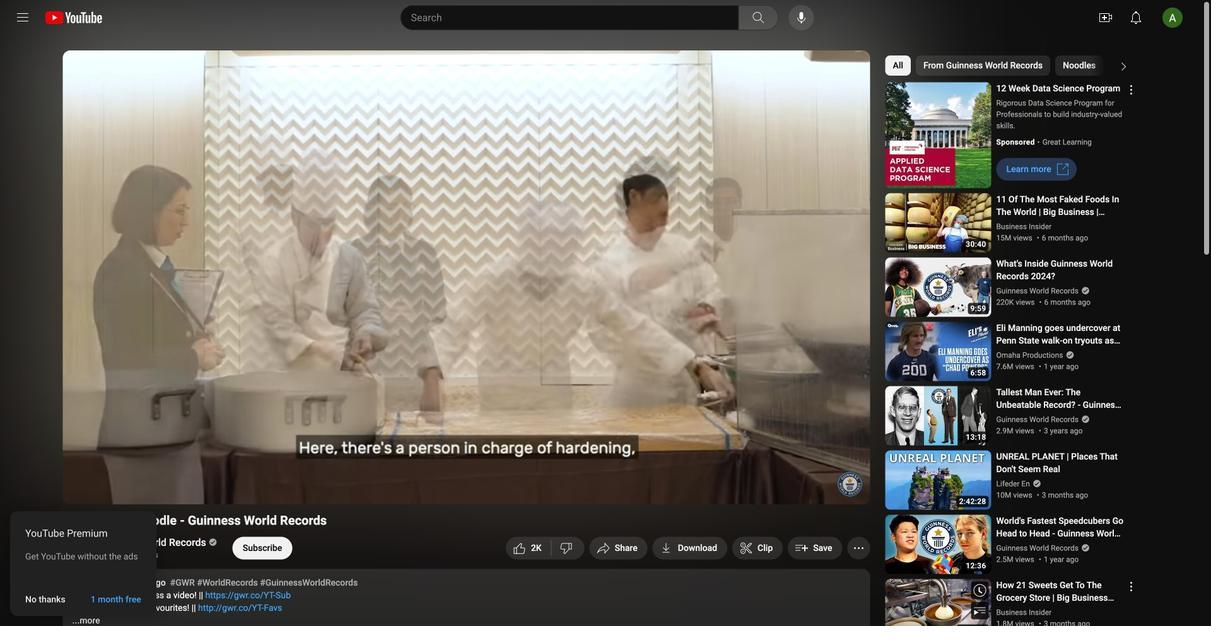 Task type: locate. For each thing, give the bounding box(es) containing it.
verified image down unreal planet | places that don't seem real by lifeder en 10,858,949 views 3 months ago 2 hours, 42 minutes element
[[1030, 479, 1041, 488]]

1 vertical spatial verified image
[[1079, 415, 1090, 424]]

1 verified image from the top
[[1079, 286, 1090, 295]]

2 verified image from the top
[[1079, 415, 1090, 424]]

seek slider slider
[[70, 465, 863, 475]]

autoplay is on image
[[682, 485, 705, 494]]

None text field
[[1007, 164, 1051, 174]]

tallest man ever: the unbeatable record? - guinness world records by guinness world records 2,944,297 views 3 years ago 13 minutes, 18 seconds element
[[996, 386, 1124, 412]]

6 minutes, 58 seconds element
[[971, 369, 986, 377]]

eli manning goes undercover at penn state walk-on tryouts as "chad powers" by omaha productions 7,657,272 views 1 year ago 6 minutes, 58 seconds element
[[996, 322, 1124, 347]]

verified image down tallest man ever: the unbeatable record? - guinness world records by guinness world records 2,944,297 views 3 years ago 13 minutes, 18 seconds element
[[1079, 415, 1090, 424]]

what's inside guinness world records 2024? by guinness world records 220,048 views 6 months ago 9 minutes, 59 seconds element
[[996, 258, 1124, 283]]

world's fastest speedcubers go head to head - guinness world records by guinness world records 2,547,897 views 1 year ago 12 minutes, 36 seconds element
[[996, 515, 1124, 540]]

2 hours, 42 minutes, 28 seconds element
[[959, 498, 986, 506]]

verified image down 'eli manning goes undercover at penn state walk-on tryouts as "chad powers" by omaha productions 7,657,272 views 1 year ago 6 minutes, 58 seconds' element
[[1063, 351, 1075, 360]]

verified image
[[1079, 286, 1090, 295], [1079, 415, 1090, 424]]

11.9 million subscribers element
[[96, 550, 215, 561]]

verified image
[[1063, 351, 1075, 360], [1030, 479, 1041, 488], [206, 538, 217, 547], [1079, 544, 1090, 553]]

Search text field
[[411, 9, 736, 26]]

verified image down "world's fastest speedcubers go head to head - guinness world records by guinness world records 2,547,897 views 1 year ago 12 minutes, 36 seconds" element
[[1079, 544, 1090, 553]]

tab list
[[885, 50, 1211, 81]]

verified image up 11.9 million subscribers element
[[206, 538, 217, 547]]

verified image for 12 minutes, 36 seconds "element"
[[1079, 544, 1090, 553]]

None search field
[[378, 5, 781, 30]]

0 vertical spatial verified image
[[1079, 286, 1090, 295]]

30 minutes, 40 seconds element
[[966, 241, 986, 248]]

verified image down what's inside guinness world records 2024? by guinness world records 220,048 views 6 months ago 9 minutes, 59 seconds element
[[1079, 286, 1090, 295]]

None text field
[[243, 543, 282, 553], [678, 543, 717, 553], [25, 595, 65, 605], [91, 595, 141, 605], [243, 543, 282, 553], [678, 543, 717, 553], [25, 595, 65, 605], [91, 595, 141, 605]]



Task type: vqa. For each thing, say whether or not it's contained in the screenshot.
the 💿|
no



Task type: describe. For each thing, give the bounding box(es) containing it.
how 21 sweets get to the grocery store | big business marathon | business insider by business insider 1,864,471 views 3 months ago 2 hours, 44 minutes element
[[996, 579, 1124, 605]]

sponsored image
[[996, 137, 1043, 148]]

verified image for what's inside guinness world records 2024? by guinness world records 220,048 views 6 months ago 9 minutes, 59 seconds element
[[1079, 286, 1090, 295]]

verified image for 2 hours, 42 minutes, 28 seconds element
[[1030, 479, 1041, 488]]

verified image for tallest man ever: the unbeatable record? - guinness world records by guinness world records 2,944,297 views 3 years ago 13 minutes, 18 seconds element
[[1079, 415, 1090, 424]]

11 of the most faked foods in the world | big business | insider business by business insider 15,030,241 views 6 months ago 30 minutes element
[[996, 193, 1124, 219]]

verified image for 6 minutes, 58 seconds element
[[1063, 351, 1075, 360]]

avatar image image
[[1163, 8, 1183, 28]]

9 minutes, 59 seconds element
[[971, 305, 986, 313]]

12 minutes, 36 seconds element
[[966, 562, 986, 570]]

youtube video player element
[[63, 50, 870, 505]]

unreal planet | places that don't seem real by lifeder en 10,858,949 views 3 months ago 2 hours, 42 minutes element
[[996, 451, 1124, 476]]

13 minutes, 18 seconds element
[[966, 434, 986, 441]]



